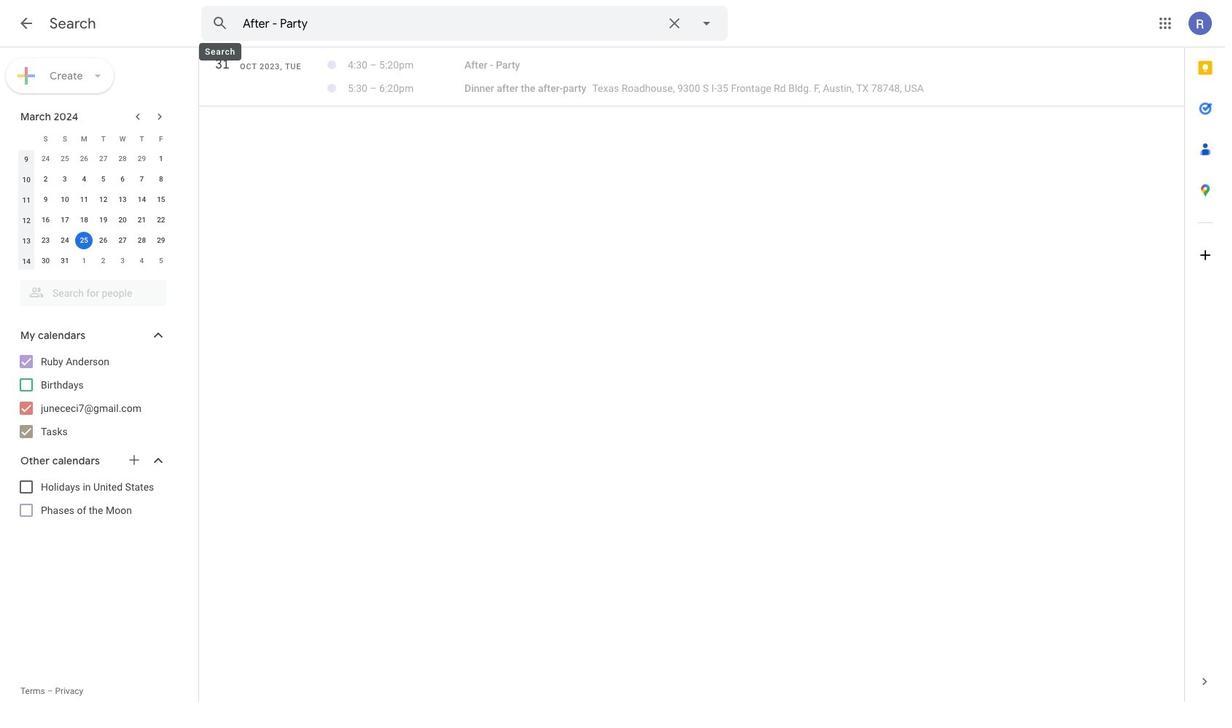 Task type: vqa. For each thing, say whether or not it's contained in the screenshot.
the 13 element
yes



Task type: locate. For each thing, give the bounding box(es) containing it.
row down search options image
[[199, 52, 1185, 78]]

april 4 element
[[133, 252, 151, 270]]

row up 11 element
[[17, 169, 171, 190]]

column header
[[17, 128, 36, 149]]

None search field
[[201, 6, 728, 41]]

cell inside march 2024 grid
[[74, 231, 94, 251]]

0 horizontal spatial row group
[[17, 149, 171, 271]]

4 element
[[75, 171, 93, 188]]

8 element
[[152, 171, 170, 188]]

cell
[[348, 53, 465, 77], [348, 77, 465, 100], [465, 77, 1177, 100], [74, 231, 94, 251]]

1 horizontal spatial row group
[[199, 52, 1185, 107]]

other calendars list
[[3, 476, 181, 522]]

30 element
[[37, 252, 54, 270]]

29 element
[[152, 232, 170, 249]]

17 element
[[56, 212, 74, 229]]

10 element
[[56, 191, 74, 209]]

13 element
[[114, 191, 131, 209]]

24 element
[[56, 232, 74, 249]]

row up 4 element
[[17, 149, 171, 169]]

heading
[[50, 15, 96, 33]]

april 1 element
[[75, 252, 93, 270]]

row group
[[199, 52, 1185, 107], [17, 149, 171, 271]]

clear search image
[[660, 9, 689, 38]]

april 5 element
[[152, 252, 170, 270]]

row
[[199, 52, 1185, 78], [17, 128, 171, 149], [17, 149, 171, 169], [17, 169, 171, 190], [17, 190, 171, 210], [17, 210, 171, 231], [17, 231, 171, 251], [17, 251, 171, 271]]

19 element
[[95, 212, 112, 229]]

february 27 element
[[95, 150, 112, 168]]

9 element
[[37, 191, 54, 209]]

Search for people text field
[[29, 280, 158, 306]]

go back image
[[18, 15, 35, 32]]

column header inside march 2024 grid
[[17, 128, 36, 149]]

Search text field
[[243, 17, 657, 31]]

3 element
[[56, 171, 74, 188]]

tab list
[[1185, 47, 1226, 662]]

row down 5 element
[[17, 190, 171, 210]]

1 vertical spatial row group
[[17, 149, 171, 271]]

15 element
[[152, 191, 170, 209]]

None search field
[[0, 274, 181, 306]]

31 element
[[56, 252, 74, 270]]



Task type: describe. For each thing, give the bounding box(es) containing it.
search options image
[[692, 9, 721, 38]]

april 2 element
[[95, 252, 112, 270]]

14 element
[[133, 191, 151, 209]]

20 element
[[114, 212, 131, 229]]

february 25 element
[[56, 150, 74, 168]]

february 26 element
[[75, 150, 93, 168]]

22 element
[[152, 212, 170, 229]]

march 2024 grid
[[14, 128, 171, 271]]

25, today element
[[75, 232, 93, 249]]

21 element
[[133, 212, 151, 229]]

1 element
[[152, 150, 170, 168]]

18 element
[[75, 212, 93, 229]]

0 vertical spatial row group
[[199, 52, 1185, 107]]

row group inside march 2024 grid
[[17, 149, 171, 271]]

search image
[[206, 9, 235, 38]]

12 element
[[95, 191, 112, 209]]

26 element
[[95, 232, 112, 249]]

5 element
[[95, 171, 112, 188]]

february 24 element
[[37, 150, 54, 168]]

23 element
[[37, 232, 54, 249]]

april 3 element
[[114, 252, 131, 270]]

28 element
[[133, 232, 151, 249]]

february 29 element
[[133, 150, 151, 168]]

7 element
[[133, 171, 151, 188]]

row up february 26 element
[[17, 128, 171, 149]]

february 28 element
[[114, 150, 131, 168]]

my calendars list
[[3, 350, 181, 444]]

11 element
[[75, 191, 93, 209]]

add other calendars image
[[127, 453, 142, 468]]

6 element
[[114, 171, 131, 188]]

27 element
[[114, 232, 131, 249]]

2 element
[[37, 171, 54, 188]]

16 element
[[37, 212, 54, 229]]

row down 19 element
[[17, 231, 171, 251]]

row up 25, today element
[[17, 210, 171, 231]]

row down 25, today element
[[17, 251, 171, 271]]



